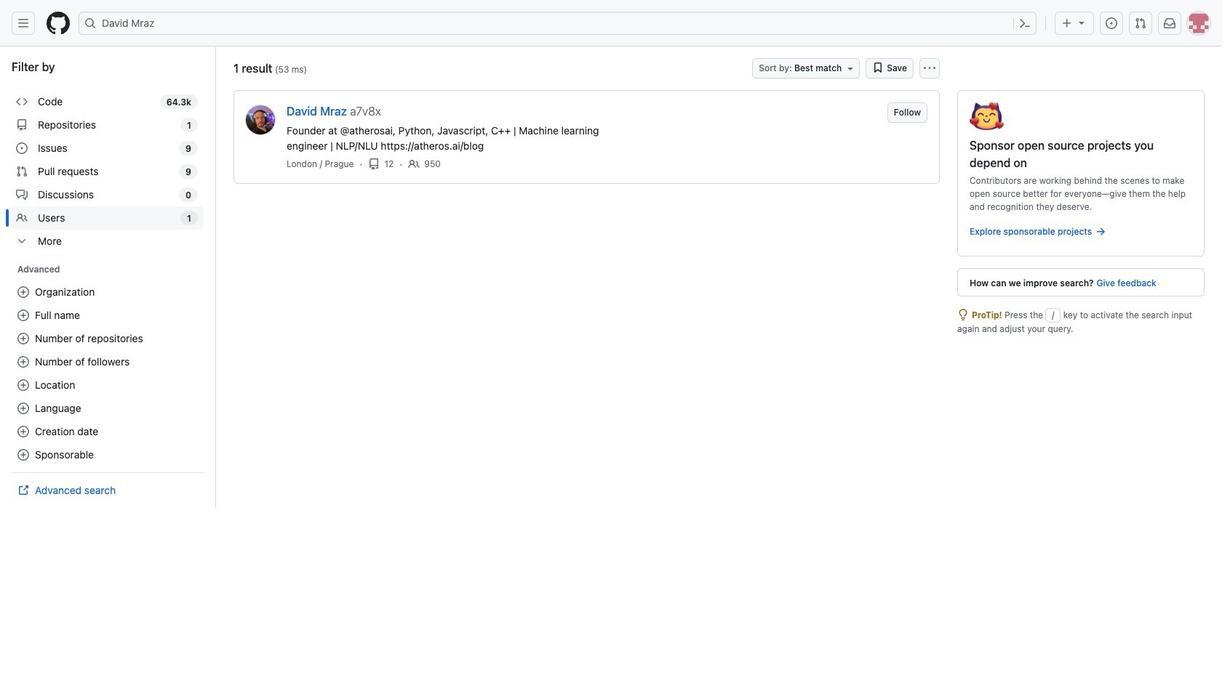 Task type: locate. For each thing, give the bounding box(es) containing it.
plus circle image
[[17, 287, 29, 298], [17, 380, 29, 391], [17, 403, 29, 415], [17, 450, 29, 461]]

issue opened image
[[1106, 17, 1118, 29]]

12 repositories element
[[385, 158, 394, 171]]

sc 9kayk9 0 image
[[873, 62, 884, 73], [16, 119, 28, 131], [369, 158, 380, 170], [408, 158, 420, 170], [1095, 226, 1107, 238]]

homepage image
[[47, 12, 70, 35]]

package icon image
[[970, 103, 1004, 130]]

4 plus circle image from the top
[[17, 450, 29, 461]]

1 plus circle image from the top
[[17, 310, 29, 322]]

4 plus circle image from the top
[[17, 426, 29, 438]]

triangle down image
[[1076, 17, 1088, 28]]

3 plus circle image from the top
[[17, 403, 29, 415]]

1 plus circle image from the top
[[17, 287, 29, 298]]

link external image
[[17, 485, 29, 497]]

plus circle image
[[17, 310, 29, 322], [17, 333, 29, 345], [17, 357, 29, 368], [17, 426, 29, 438]]

sc 9kayk9 0 image
[[16, 96, 28, 108], [16, 143, 28, 154], [16, 166, 28, 178], [16, 189, 28, 201], [16, 212, 28, 224], [16, 236, 28, 247], [958, 309, 969, 321]]



Task type: describe. For each thing, give the bounding box(es) containing it.
open column options image
[[924, 63, 936, 74]]

draggable pane splitter slider
[[214, 47, 218, 509]]

plus image
[[1062, 17, 1073, 29]]

2 plus circle image from the top
[[17, 333, 29, 345]]

3 plus circle image from the top
[[17, 357, 29, 368]]

command palette image
[[1019, 17, 1031, 29]]

notifications image
[[1164, 17, 1176, 29]]

git pull request image
[[1135, 17, 1147, 29]]

2 plus circle image from the top
[[17, 380, 29, 391]]

950 followers element
[[424, 158, 441, 171]]



Task type: vqa. For each thing, say whether or not it's contained in the screenshot.
2nd sc 9kayk9 0 image from the bottom of the page
yes



